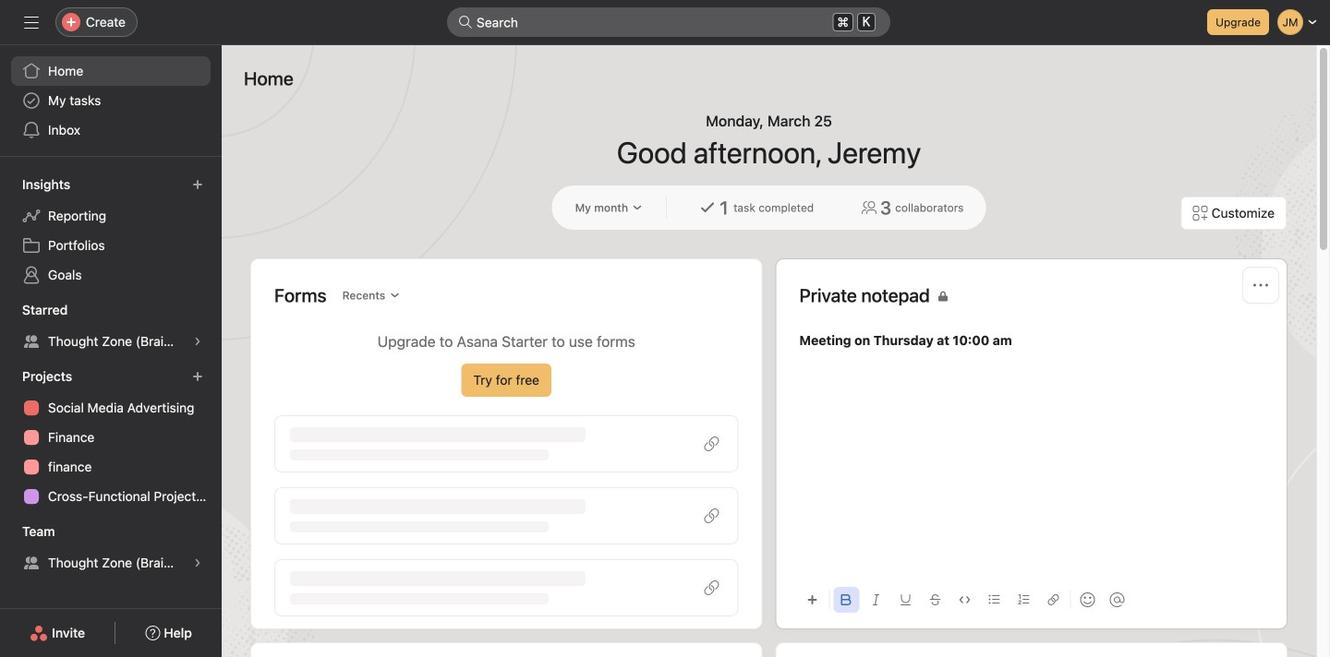 Task type: locate. For each thing, give the bounding box(es) containing it.
teams element
[[0, 515, 222, 582]]

link image
[[1048, 595, 1059, 606]]

underline image
[[900, 595, 911, 606]]

at mention image
[[1110, 593, 1125, 608]]

None field
[[447, 7, 890, 37]]

starred element
[[0, 294, 222, 360]]

code image
[[959, 595, 970, 606]]

bulleted list image
[[989, 595, 1000, 606]]

see details, thought zone (brainstorm space) image
[[192, 336, 203, 347]]

hide sidebar image
[[24, 15, 39, 30]]

strikethrough image
[[930, 595, 941, 606]]

toolbar
[[799, 579, 1264, 621]]

Search tasks, projects, and more text field
[[447, 7, 890, 37]]



Task type: vqa. For each thing, say whether or not it's contained in the screenshot.
teams element
yes



Task type: describe. For each thing, give the bounding box(es) containing it.
projects element
[[0, 360, 222, 515]]

insights element
[[0, 168, 222, 294]]

global element
[[0, 45, 222, 156]]

new project or portfolio image
[[192, 371, 203, 382]]

see details, thought zone (brainstorm space) image
[[192, 558, 203, 569]]

numbered list image
[[1018, 595, 1029, 606]]

bold image
[[841, 595, 852, 606]]

insert an object image
[[807, 595, 818, 606]]

prominent image
[[458, 15, 473, 30]]

italics image
[[871, 595, 882, 606]]

new insights image
[[192, 179, 203, 190]]



